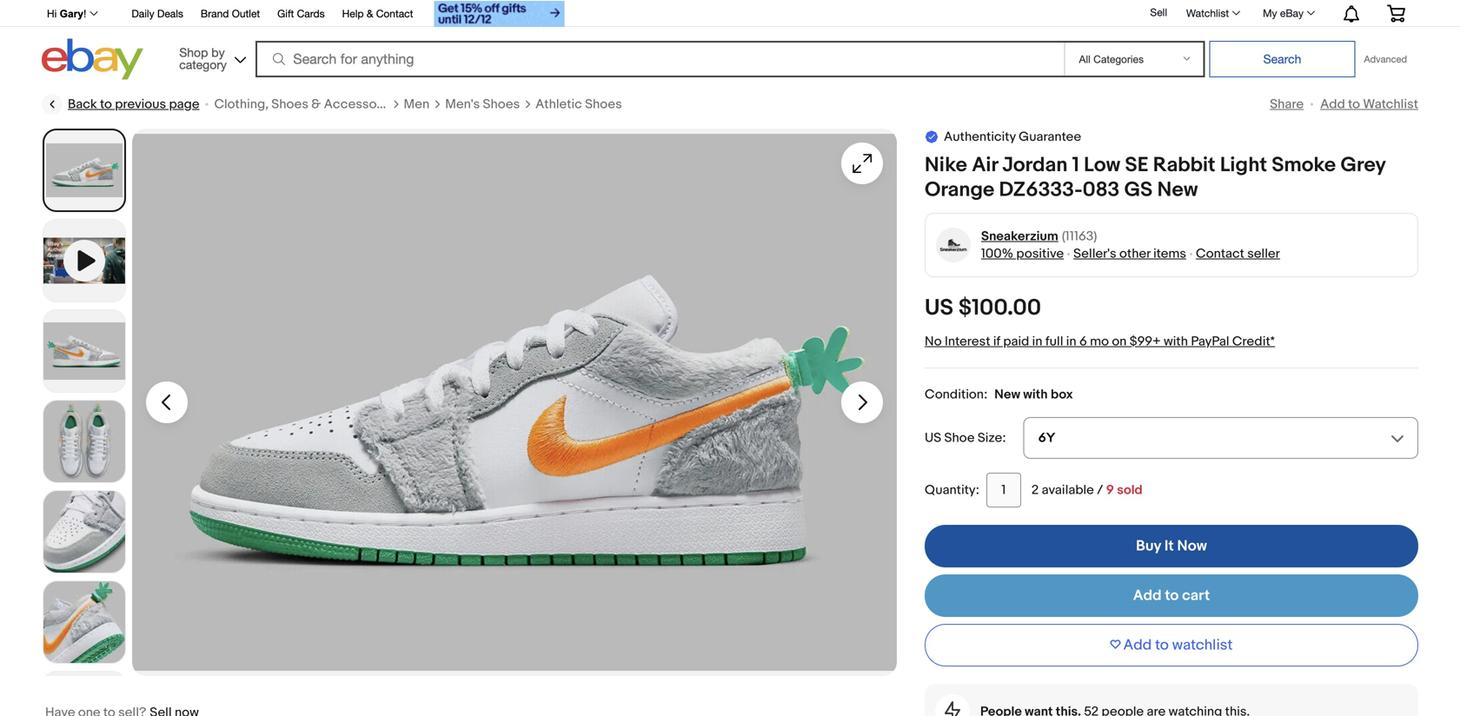 Task type: vqa. For each thing, say whether or not it's contained in the screenshot.
Hi
yes



Task type: describe. For each thing, give the bounding box(es) containing it.
$99+
[[1130, 334, 1161, 349]]

grey
[[1341, 153, 1386, 178]]

air
[[972, 153, 998, 178]]

credit*
[[1233, 334, 1275, 349]]

shop by category
[[179, 45, 227, 72]]

your shopping cart image
[[1387, 5, 1407, 22]]

items
[[1154, 246, 1187, 262]]

previous
[[115, 96, 166, 112]]

shoe
[[945, 430, 975, 446]]

buy it now
[[1136, 537, 1207, 556]]

nike
[[925, 153, 968, 178]]

contact seller link
[[1196, 246, 1280, 262]]

my ebay link
[[1254, 3, 1323, 23]]

gary
[[60, 8, 83, 20]]

positive
[[1017, 246, 1064, 262]]

page
[[169, 96, 200, 112]]

men's shoes link
[[445, 96, 520, 113]]

condition:
[[925, 387, 988, 402]]

to for watchlist
[[1348, 96, 1360, 112]]

paid
[[1003, 334, 1030, 349]]

add to cart
[[1133, 587, 1210, 605]]

light
[[1220, 153, 1267, 178]]

cart
[[1182, 587, 1210, 605]]

to for watchlist
[[1155, 636, 1169, 655]]

to for cart
[[1165, 587, 1179, 605]]

083
[[1083, 178, 1120, 203]]

on
[[1112, 334, 1127, 349]]

add to cart link
[[925, 575, 1419, 617]]

paypal
[[1191, 334, 1230, 349]]

share
[[1270, 96, 1304, 112]]

seller's
[[1074, 246, 1117, 262]]

shop
[[179, 45, 208, 60]]

add for add to cart
[[1133, 587, 1162, 605]]

available
[[1042, 482, 1094, 498]]

add to watchlist link
[[1321, 96, 1419, 112]]

jordan
[[1003, 153, 1068, 178]]

$100.00
[[959, 295, 1042, 322]]

account navigation
[[37, 0, 1419, 29]]

men link
[[404, 96, 430, 113]]

watchlist
[[1172, 636, 1233, 655]]

100% positive link
[[981, 246, 1064, 262]]

back to previous page link
[[42, 94, 200, 115]]

mo
[[1090, 334, 1109, 349]]

quantity:
[[925, 482, 980, 498]]

1 in from the left
[[1032, 334, 1043, 349]]

condition: new with box
[[925, 387, 1073, 402]]

/
[[1097, 482, 1103, 498]]

shoes for men's
[[483, 96, 520, 112]]

se
[[1125, 153, 1149, 178]]

by
[[211, 45, 225, 60]]

with details__icon image
[[945, 702, 961, 716]]

& inside 'link'
[[367, 7, 373, 20]]

men's shoes
[[445, 96, 520, 112]]

help & contact
[[342, 7, 413, 20]]

nike air jordan 1 low se rabbit light smoke grey orange dz6333-083 gs new - picture 1 of 7 image
[[132, 129, 897, 676]]

men
[[404, 96, 430, 112]]

none submit inside shop by category banner
[[1210, 41, 1356, 77]]

0 vertical spatial with
[[1164, 334, 1188, 349]]

new inside "condition: new with box"
[[995, 387, 1021, 402]]

deals
[[157, 7, 183, 20]]

sold
[[1117, 482, 1143, 498]]

rabbit
[[1153, 153, 1216, 178]]

us for us $100.00
[[925, 295, 954, 322]]

picture 1 of 7 image
[[44, 130, 124, 210]]

athletic
[[536, 96, 582, 112]]

size
[[978, 430, 1003, 446]]

Quantity: text field
[[987, 473, 1021, 508]]

picture 3 of 7 image
[[43, 401, 125, 482]]

help & contact link
[[342, 5, 413, 24]]

hi gary !
[[47, 8, 86, 20]]

ebay
[[1280, 7, 1304, 19]]

back
[[68, 96, 97, 112]]

shoes for athletic
[[585, 96, 622, 112]]

(11163)
[[1062, 229, 1097, 244]]

0 horizontal spatial &
[[311, 96, 321, 112]]



Task type: locate. For each thing, give the bounding box(es) containing it.
authenticity guarantee
[[944, 129, 1082, 145]]

brand outlet
[[201, 7, 260, 20]]

my ebay
[[1263, 7, 1304, 19]]

add left cart
[[1133, 587, 1162, 605]]

get an extra 15% off image
[[434, 1, 565, 27]]

2 available / 9 sold
[[1032, 482, 1143, 498]]

2 in from the left
[[1066, 334, 1077, 349]]

sneakerzium image
[[936, 227, 971, 263]]

full
[[1046, 334, 1064, 349]]

us for us shoe size
[[925, 430, 942, 446]]

to left cart
[[1165, 587, 1179, 605]]

add for add to watchlist
[[1321, 96, 1345, 112]]

sell link
[[1143, 6, 1175, 18]]

watchlist inside watchlist link
[[1187, 7, 1229, 19]]

new
[[1158, 178, 1198, 203], [995, 387, 1021, 402]]

0 horizontal spatial new
[[995, 387, 1021, 402]]

now
[[1177, 537, 1207, 556]]

1 horizontal spatial in
[[1066, 334, 1077, 349]]

daily deals
[[132, 7, 183, 20]]

interest
[[945, 334, 991, 349]]

clothing, shoes & accessories link
[[214, 96, 399, 113]]

100%
[[981, 246, 1014, 262]]

to
[[100, 96, 112, 112], [1348, 96, 1360, 112], [1165, 587, 1179, 605], [1155, 636, 1169, 655]]

2 us from the top
[[925, 430, 942, 446]]

0 vertical spatial contact
[[376, 7, 413, 20]]

Search for anything text field
[[258, 43, 1061, 76]]

0 vertical spatial add
[[1321, 96, 1345, 112]]

shoes right "men's"
[[483, 96, 520, 112]]

with
[[1164, 334, 1188, 349], [1024, 387, 1048, 402]]

shop by category banner
[[37, 0, 1419, 84]]

add inside button
[[1124, 636, 1152, 655]]

picture 4 of 7 image
[[43, 491, 125, 573]]

video 1 of 1 image
[[43, 220, 125, 302]]

to for previous
[[100, 96, 112, 112]]

2 horizontal spatial shoes
[[585, 96, 622, 112]]

accessories
[[324, 96, 399, 112]]

us shoe size
[[925, 430, 1003, 446]]

in left 6
[[1066, 334, 1077, 349]]

add right share
[[1321, 96, 1345, 112]]

gift cards
[[277, 7, 325, 20]]

gift
[[277, 7, 294, 20]]

1 horizontal spatial watchlist
[[1363, 96, 1419, 112]]

0 horizontal spatial shoes
[[271, 96, 309, 112]]

brand
[[201, 7, 229, 20]]

1 vertical spatial watchlist
[[1363, 96, 1419, 112]]

us
[[925, 295, 954, 322], [925, 430, 942, 446]]

my
[[1263, 7, 1277, 19]]

new right gs
[[1158, 178, 1198, 203]]

add to watchlist
[[1124, 636, 1233, 655]]

1 horizontal spatial &
[[367, 7, 373, 20]]

outlet
[[232, 7, 260, 20]]

3 shoes from the left
[[585, 96, 622, 112]]

if
[[994, 334, 1001, 349]]

2 shoes from the left
[[483, 96, 520, 112]]

gift cards link
[[277, 5, 325, 24]]

shoes for clothing,
[[271, 96, 309, 112]]

with right $99+
[[1164, 334, 1188, 349]]

with inside "condition: new with box"
[[1024, 387, 1048, 402]]

1 horizontal spatial new
[[1158, 178, 1198, 203]]

to down advanced link
[[1348, 96, 1360, 112]]

contact left seller
[[1196, 246, 1245, 262]]

authenticity
[[944, 129, 1016, 145]]

0 horizontal spatial in
[[1032, 334, 1043, 349]]

no interest if paid in full in 6 mo on $99+ with paypal credit*
[[925, 334, 1275, 349]]

1 vertical spatial new
[[995, 387, 1021, 402]]

0 vertical spatial &
[[367, 7, 373, 20]]

men's
[[445, 96, 480, 112]]

to left watchlist
[[1155, 636, 1169, 655]]

clothing,
[[214, 96, 269, 112]]

0 horizontal spatial with
[[1024, 387, 1048, 402]]

None submit
[[1210, 41, 1356, 77]]

it
[[1165, 537, 1174, 556]]

contact inside help & contact 'link'
[[376, 7, 413, 20]]

to right back on the left top of page
[[100, 96, 112, 112]]

1
[[1072, 153, 1080, 178]]

orange
[[925, 178, 995, 203]]

shoes right clothing,
[[271, 96, 309, 112]]

6
[[1080, 334, 1087, 349]]

add to watchlist button
[[925, 624, 1419, 667]]

contact seller
[[1196, 246, 1280, 262]]

share button
[[1270, 96, 1304, 112]]

0 vertical spatial us
[[925, 295, 954, 322]]

daily deals link
[[132, 5, 183, 24]]

0 vertical spatial watchlist
[[1187, 7, 1229, 19]]

new inside nike air jordan 1 low se rabbit light smoke grey orange dz6333-083 gs new
[[1158, 178, 1198, 203]]

100% positive
[[981, 246, 1064, 262]]

athletic shoes
[[536, 96, 622, 112]]

guarantee
[[1019, 129, 1082, 145]]

1 vertical spatial us
[[925, 430, 942, 446]]

clothing, shoes & accessories men
[[214, 96, 430, 112]]

watchlist link
[[1177, 3, 1248, 23]]

sell
[[1150, 6, 1167, 18]]

shop by category button
[[171, 39, 250, 76]]

dz6333-
[[999, 178, 1083, 203]]

2 vertical spatial add
[[1124, 636, 1152, 655]]

gs
[[1124, 178, 1153, 203]]

1 vertical spatial contact
[[1196, 246, 1245, 262]]

1 horizontal spatial with
[[1164, 334, 1188, 349]]

buy it now link
[[925, 525, 1419, 568]]

box
[[1051, 387, 1073, 402]]

0 vertical spatial new
[[1158, 178, 1198, 203]]

1 shoes from the left
[[271, 96, 309, 112]]

us left 'shoe'
[[925, 430, 942, 446]]

& right help
[[367, 7, 373, 20]]

athletic shoes link
[[536, 96, 622, 113]]

category
[[179, 57, 227, 72]]

text__icon image
[[925, 129, 939, 143]]

hi
[[47, 8, 57, 20]]

nike air jordan 1 low se rabbit light smoke grey orange dz6333-083 gs new
[[925, 153, 1386, 203]]

shoes right athletic
[[585, 96, 622, 112]]

0 horizontal spatial watchlist
[[1187, 7, 1229, 19]]

contact right help
[[376, 7, 413, 20]]

watchlist
[[1187, 7, 1229, 19], [1363, 96, 1419, 112]]

1 vertical spatial &
[[311, 96, 321, 112]]

other
[[1120, 246, 1151, 262]]

add down add to cart link
[[1124, 636, 1152, 655]]

&
[[367, 7, 373, 20], [311, 96, 321, 112]]

cards
[[297, 7, 325, 20]]

picture 5 of 7 image
[[43, 582, 125, 663]]

new up size
[[995, 387, 1021, 402]]

sneakerzium
[[981, 229, 1059, 244]]

brand outlet link
[[201, 5, 260, 24]]

0 horizontal spatial contact
[[376, 7, 413, 20]]

smoke
[[1272, 153, 1336, 178]]

with left box
[[1024, 387, 1048, 402]]

shoes
[[271, 96, 309, 112], [483, 96, 520, 112], [585, 96, 622, 112]]

help
[[342, 7, 364, 20]]

1 horizontal spatial shoes
[[483, 96, 520, 112]]

no interest if paid in full in 6 mo on $99+ with paypal credit* link
[[925, 334, 1275, 349]]

1 vertical spatial with
[[1024, 387, 1048, 402]]

us up no
[[925, 295, 954, 322]]

1 us from the top
[[925, 295, 954, 322]]

picture 2 of 7 image
[[43, 310, 125, 392]]

1 horizontal spatial contact
[[1196, 246, 1245, 262]]

advanced link
[[1356, 42, 1416, 76]]

sneakerzium (11163)
[[981, 229, 1097, 244]]

watchlist right sell
[[1187, 7, 1229, 19]]

sneakerzium link
[[981, 228, 1059, 245]]

1 vertical spatial add
[[1133, 587, 1162, 605]]

2
[[1032, 482, 1039, 498]]

to inside button
[[1155, 636, 1169, 655]]

watchlist down advanced
[[1363, 96, 1419, 112]]

no
[[925, 334, 942, 349]]

back to previous page
[[68, 96, 200, 112]]

advanced
[[1364, 53, 1407, 65]]

in left full
[[1032, 334, 1043, 349]]

& left accessories at the left of the page
[[311, 96, 321, 112]]

seller
[[1248, 246, 1280, 262]]

add for add to watchlist
[[1124, 636, 1152, 655]]

to inside 'link'
[[100, 96, 112, 112]]



